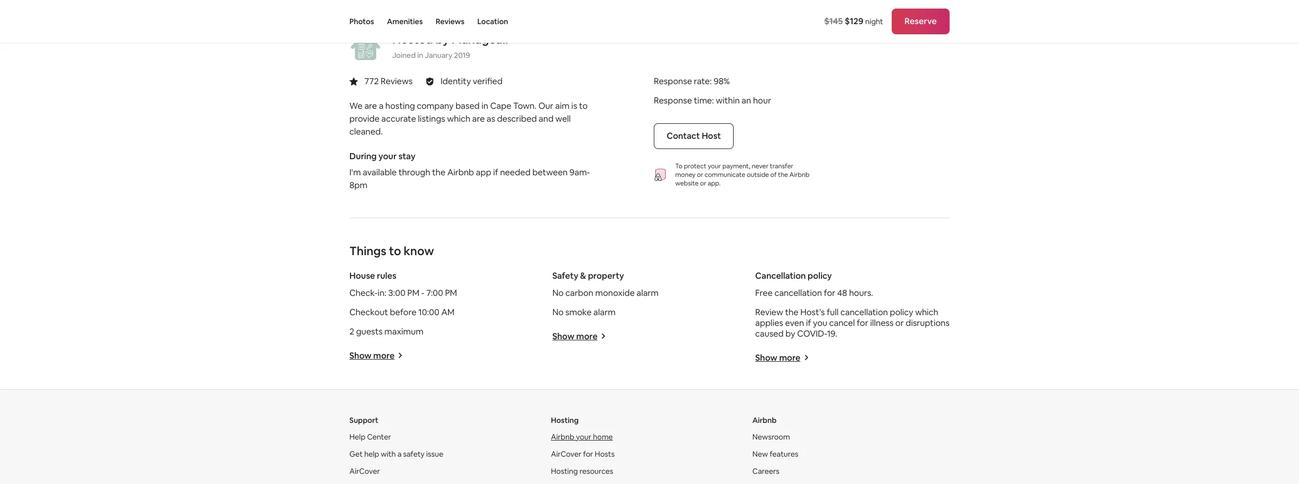 Task type: describe. For each thing, give the bounding box(es) containing it.
available
[[363, 167, 397, 178]]

-
[[421, 287, 425, 298]]

maximum
[[385, 326, 424, 337]]

$145 $129 night
[[824, 16, 883, 27]]

house
[[350, 270, 375, 281]]

app.
[[708, 179, 721, 188]]

check-
[[350, 287, 378, 298]]

by inside review the host's full cancellation policy which applies even if you cancel for illness or disruptions caused by covid-19.
[[786, 328, 795, 339]]

with
[[381, 449, 396, 459]]

0 vertical spatial alarm
[[637, 287, 659, 298]]

in inside we are a hosting company based in cape town. our aim is to provide accurate listings which are as described and well cleaned.
[[482, 100, 488, 111]]

of
[[771, 170, 777, 179]]

airbnb up aircover for hosts link
[[551, 432, 574, 442]]

joined
[[392, 50, 416, 60]]

or for to
[[700, 179, 706, 188]]

get
[[350, 449, 363, 459]]

which inside we are a hosting company based in cape town. our aim is to provide accurate listings which are as described and well cleaned.
[[447, 113, 470, 124]]

things
[[350, 243, 387, 258]]

help center
[[350, 432, 391, 442]]

to protect your payment, never transfer money or communicate outside of the airbnb website or app.
[[675, 162, 810, 188]]

: for response time
[[712, 95, 714, 106]]

aircover for aircover link
[[350, 466, 380, 476]]

19.
[[827, 328, 838, 339]]

monoxide
[[595, 287, 635, 298]]

aircover for aircover for hosts
[[551, 449, 582, 459]]

0 horizontal spatial policy
[[808, 270, 832, 281]]

as
[[487, 113, 495, 124]]

described
[[497, 113, 537, 124]]

listings
[[418, 113, 445, 124]]

well
[[556, 113, 571, 124]]

10:00
[[418, 307, 440, 318]]

48
[[837, 287, 847, 298]]

home
[[593, 432, 613, 442]]

support
[[350, 415, 379, 425]]

outside
[[747, 170, 769, 179]]

covid-
[[797, 328, 827, 339]]

safety
[[403, 449, 425, 459]]

location
[[477, 17, 508, 26]]

help
[[350, 432, 366, 442]]

things to know
[[350, 243, 434, 258]]

your for stay
[[379, 151, 397, 162]]

772 reviews
[[365, 75, 413, 87]]

photos
[[350, 17, 374, 26]]

response time : within an hour
[[654, 95, 771, 106]]

0 horizontal spatial show
[[350, 350, 372, 361]]

through
[[399, 167, 430, 178]]

aircover for hosts
[[551, 449, 615, 459]]

applies
[[755, 317, 783, 328]]

money
[[675, 170, 696, 179]]

reserve
[[905, 16, 937, 27]]

response for response time
[[654, 95, 692, 106]]

based
[[456, 100, 480, 111]]

am
[[441, 307, 455, 318]]

2
[[350, 326, 354, 337]]

0 horizontal spatial show more button
[[350, 350, 403, 361]]

the inside review the host's full cancellation policy which applies even if you cancel for illness or disruptions caused by covid-19.
[[785, 307, 799, 318]]

you
[[813, 317, 828, 328]]

for inside review the host's full cancellation policy which applies even if you cancel for illness or disruptions caused by covid-19.
[[857, 317, 868, 328]]

airbnb your home link
[[551, 432, 613, 442]]

checkout
[[350, 307, 388, 318]]

more for review the host's full cancellation policy which applies even if you cancel for illness or disruptions caused by covid-19.
[[779, 352, 801, 363]]

never
[[752, 162, 769, 170]]

safety
[[552, 270, 579, 281]]

get help with a safety issue
[[350, 449, 443, 459]]

payment,
[[723, 162, 751, 170]]

review
[[755, 307, 783, 318]]

newsroom
[[753, 432, 790, 442]]

show more button for review the host's full cancellation policy which applies even if you cancel for illness or disruptions caused by covid-19.
[[755, 352, 809, 363]]

the inside during your stay i'm available through the airbnb app if needed between 9am- 8pm
[[432, 167, 446, 178]]

a inside we are a hosting company based in cape town. our aim is to provide accurate listings which are as described and well cleaned.
[[379, 100, 384, 111]]

full
[[827, 307, 839, 318]]

careers link
[[753, 466, 780, 476]]

in:
[[378, 287, 387, 298]]

review the host's full cancellation policy which applies even if you cancel for illness or disruptions caused by covid-19.
[[755, 307, 950, 339]]

cancellation
[[755, 270, 806, 281]]

98%
[[714, 75, 730, 87]]

we are a hosting company based in cape town. our aim is to provide accurate listings which are as described and well cleaned.
[[350, 100, 588, 137]]

772
[[365, 75, 379, 87]]

january
[[425, 50, 452, 60]]

3:00
[[388, 287, 406, 298]]

airbnb your home
[[551, 432, 613, 442]]

1 horizontal spatial a
[[398, 449, 402, 459]]

features
[[770, 449, 799, 459]]

hosting for hosting resources
[[551, 466, 578, 476]]

no carbon monoxide alarm
[[552, 287, 659, 298]]

even
[[785, 317, 804, 328]]

1 horizontal spatial reviews
[[436, 17, 465, 26]]

host
[[702, 130, 721, 141]]

policy inside review the host's full cancellation policy which applies even if you cancel for illness or disruptions caused by covid-19.
[[890, 307, 914, 318]]

new features link
[[753, 449, 799, 459]]

illness
[[870, 317, 894, 328]]

smoke
[[566, 307, 592, 318]]

show more for no smoke alarm
[[552, 331, 598, 342]]

an
[[742, 95, 751, 106]]

our
[[539, 100, 553, 111]]

resources
[[580, 466, 613, 476]]

free
[[755, 287, 773, 298]]

company
[[417, 100, 454, 111]]

cancellation policy
[[755, 270, 832, 281]]



Task type: locate. For each thing, give the bounding box(es) containing it.
free cancellation for 48 hours.
[[755, 287, 873, 298]]

your inside to protect your payment, never transfer money or communicate outside of the airbnb website or app.
[[708, 162, 721, 170]]

hosting
[[385, 100, 415, 111]]

are up provide
[[364, 100, 377, 111]]

show more down 'smoke'
[[552, 331, 598, 342]]

reviews up hosting
[[381, 75, 413, 87]]

1 vertical spatial reviews
[[381, 75, 413, 87]]

identity verified
[[441, 75, 503, 87]]

1 vertical spatial to
[[389, 243, 401, 258]]

$145
[[824, 16, 843, 27]]

0 vertical spatial hosting
[[551, 415, 579, 425]]

: for response rate
[[710, 75, 712, 87]]

more down caused
[[779, 352, 801, 363]]

1 vertical spatial which
[[915, 307, 939, 318]]

pm left -
[[407, 287, 419, 298]]

app
[[476, 167, 491, 178]]

1 horizontal spatial to
[[579, 100, 588, 111]]

1 vertical spatial policy
[[890, 307, 914, 318]]

or inside review the host's full cancellation policy which applies even if you cancel for illness or disruptions caused by covid-19.
[[896, 317, 904, 328]]

show more for review the host's full cancellation policy which applies even if you cancel for illness or disruptions caused by covid-19.
[[755, 352, 801, 363]]

9am-
[[570, 167, 590, 178]]

1 horizontal spatial show more button
[[552, 331, 606, 342]]

0 horizontal spatial show more
[[350, 350, 395, 361]]

your for home
[[576, 432, 592, 442]]

&
[[580, 270, 586, 281]]

aircover
[[551, 449, 582, 459], [350, 466, 380, 476]]

2 horizontal spatial show
[[755, 352, 778, 363]]

your up aircover for hosts link
[[576, 432, 592, 442]]

protect
[[684, 162, 707, 170]]

show down caused
[[755, 352, 778, 363]]

0 horizontal spatial if
[[493, 167, 498, 178]]

1 vertical spatial cancellation
[[841, 307, 888, 318]]

: left 98%
[[710, 75, 712, 87]]

are
[[364, 100, 377, 111], [472, 113, 485, 124]]

which down based
[[447, 113, 470, 124]]

pm
[[407, 287, 419, 298], [445, 287, 457, 298]]

the left host's
[[785, 307, 799, 318]]

0 vertical spatial by
[[436, 32, 449, 47]]

2 horizontal spatial more
[[779, 352, 801, 363]]

hour
[[753, 95, 771, 106]]

0 vertical spatial reviews
[[436, 17, 465, 26]]

more down 2 guests maximum
[[373, 350, 395, 361]]

no
[[552, 287, 564, 298], [552, 307, 564, 318]]

to right is
[[579, 100, 588, 111]]

accurate
[[381, 113, 416, 124]]

0 horizontal spatial cancellation
[[775, 287, 822, 298]]

1 horizontal spatial show
[[552, 331, 575, 342]]

1 horizontal spatial more
[[576, 331, 598, 342]]

1 vertical spatial aircover
[[350, 466, 380, 476]]

: left within
[[712, 95, 714, 106]]

cancellation inside review the host's full cancellation policy which applies even if you cancel for illness or disruptions caused by covid-19.
[[841, 307, 888, 318]]

0 vertical spatial a
[[379, 100, 384, 111]]

identity
[[441, 75, 471, 87]]

aircover for hosts link
[[551, 449, 615, 459]]

show down 2
[[350, 350, 372, 361]]

hosting resources
[[551, 466, 613, 476]]

no for no smoke alarm
[[552, 307, 564, 318]]

is
[[571, 100, 577, 111]]

1 horizontal spatial in
[[482, 100, 488, 111]]

2 hosting from the top
[[551, 466, 578, 476]]

hosting up the airbnb your home link
[[551, 415, 579, 425]]

guests
[[356, 326, 383, 337]]

to left know
[[389, 243, 401, 258]]

airbnb right of
[[790, 170, 810, 179]]

0 vertical spatial in
[[417, 50, 423, 60]]

no smoke alarm
[[552, 307, 616, 318]]

2 pm from the left
[[445, 287, 457, 298]]

airbnb inside to protect your payment, never transfer money or communicate outside of the airbnb website or app.
[[790, 170, 810, 179]]

and
[[539, 113, 554, 124]]

town.
[[513, 100, 537, 111]]

the inside to protect your payment, never transfer money or communicate outside of the airbnb website or app.
[[778, 170, 788, 179]]

know
[[404, 243, 434, 258]]

airbnb up newsroom link
[[753, 415, 777, 425]]

newsroom link
[[753, 432, 790, 442]]

alarm down no carbon monoxide alarm
[[594, 307, 616, 318]]

are left as
[[472, 113, 485, 124]]

0 horizontal spatial pm
[[407, 287, 419, 298]]

stay
[[399, 151, 416, 162]]

1 vertical spatial response
[[654, 95, 692, 106]]

hosts
[[595, 449, 615, 459]]

by inside hosted by manageair joined in january 2019
[[436, 32, 449, 47]]

0 horizontal spatial for
[[583, 449, 593, 459]]

to inside we are a hosting company based in cape town. our aim is to provide accurate listings which are as described and well cleaned.
[[579, 100, 588, 111]]

reviews
[[436, 17, 465, 26], [381, 75, 413, 87]]

manageair
[[452, 32, 510, 47]]

if inside during your stay i'm available through the airbnb app if needed between 9am- 8pm
[[493, 167, 498, 178]]

0 horizontal spatial to
[[389, 243, 401, 258]]

1 vertical spatial alarm
[[594, 307, 616, 318]]

show more button
[[552, 331, 606, 342], [350, 350, 403, 361], [755, 352, 809, 363]]

response rate : 98%
[[654, 75, 730, 87]]

1 vertical spatial in
[[482, 100, 488, 111]]

hours.
[[849, 287, 873, 298]]

1 no from the top
[[552, 287, 564, 298]]

0 horizontal spatial reviews
[[381, 75, 413, 87]]

for left 48
[[824, 287, 836, 298]]

more for no smoke alarm
[[576, 331, 598, 342]]

amenities button
[[387, 0, 423, 43]]

more
[[576, 331, 598, 342], [373, 350, 395, 361], [779, 352, 801, 363]]

hosting down aircover for hosts link
[[551, 466, 578, 476]]

help
[[364, 449, 379, 459]]

1 horizontal spatial which
[[915, 307, 939, 318]]

your up app. in the right top of the page
[[708, 162, 721, 170]]

no for no carbon monoxide alarm
[[552, 287, 564, 298]]

0 horizontal spatial your
[[379, 151, 397, 162]]

2 horizontal spatial show more button
[[755, 352, 809, 363]]

in up as
[[482, 100, 488, 111]]

policy
[[808, 270, 832, 281], [890, 307, 914, 318]]

0 vertical spatial if
[[493, 167, 498, 178]]

show more button down caused
[[755, 352, 809, 363]]

your up available
[[379, 151, 397, 162]]

for left "hosts"
[[583, 449, 593, 459]]

amenities
[[387, 17, 423, 26]]

reviews up hosted by manageair joined in january 2019
[[436, 17, 465, 26]]

or left app. in the right top of the page
[[700, 179, 706, 188]]

the right of
[[778, 170, 788, 179]]

hosted
[[392, 32, 433, 47]]

0 horizontal spatial which
[[447, 113, 470, 124]]

cancellation
[[775, 287, 822, 298], [841, 307, 888, 318]]

new
[[753, 449, 768, 459]]

in right joined
[[417, 50, 423, 60]]

1 response from the top
[[654, 75, 692, 87]]

aircover down the airbnb your home link
[[551, 449, 582, 459]]

before
[[390, 307, 417, 318]]

0 vertical spatial :
[[710, 75, 712, 87]]

careers
[[753, 466, 780, 476]]

during
[[350, 151, 377, 162]]

cancellation down hours.
[[841, 307, 888, 318]]

0 vertical spatial which
[[447, 113, 470, 124]]

no left 'smoke'
[[552, 307, 564, 318]]

show down 'smoke'
[[552, 331, 575, 342]]

0 horizontal spatial aircover
[[350, 466, 380, 476]]

1 vertical spatial :
[[712, 95, 714, 106]]

provide
[[350, 113, 380, 124]]

0 vertical spatial to
[[579, 100, 588, 111]]

hosting for hosting
[[551, 415, 579, 425]]

show more button down 'smoke'
[[552, 331, 606, 342]]

for left illness
[[857, 317, 868, 328]]

caused
[[755, 328, 784, 339]]

alarm right monoxide
[[637, 287, 659, 298]]

hosting resources link
[[551, 466, 613, 476]]

show more button for no smoke alarm
[[552, 331, 606, 342]]

0 vertical spatial cancellation
[[775, 287, 822, 298]]

0 vertical spatial aircover
[[551, 449, 582, 459]]

host's
[[801, 307, 825, 318]]

which
[[447, 113, 470, 124], [915, 307, 939, 318]]

2 response from the top
[[654, 95, 692, 106]]

airbnb left app on the left top of page
[[447, 167, 474, 178]]

checkout before 10:00 am
[[350, 307, 455, 318]]

0 horizontal spatial alarm
[[594, 307, 616, 318]]

the right the 'through'
[[432, 167, 446, 178]]

if
[[493, 167, 498, 178], [806, 317, 811, 328]]

if for needed
[[493, 167, 498, 178]]

2 horizontal spatial for
[[857, 317, 868, 328]]

1 hosting from the top
[[551, 415, 579, 425]]

8pm
[[350, 179, 368, 191]]

0 vertical spatial no
[[552, 287, 564, 298]]

1 horizontal spatial for
[[824, 287, 836, 298]]

0 vertical spatial are
[[364, 100, 377, 111]]

if left you at right
[[806, 317, 811, 328]]

1 vertical spatial hosting
[[551, 466, 578, 476]]

7:00
[[426, 287, 443, 298]]

or right illness
[[896, 317, 904, 328]]

in
[[417, 50, 423, 60], [482, 100, 488, 111]]

help center link
[[350, 432, 391, 442]]

2 horizontal spatial show more
[[755, 352, 801, 363]]

show for review the host's full cancellation policy which applies even if you cancel for illness or disruptions caused by covid-19.
[[755, 352, 778, 363]]

aircover link
[[350, 466, 380, 476]]

response for response rate
[[654, 75, 692, 87]]

airbnb inside during your stay i'm available through the airbnb app if needed between 9am- 8pm
[[447, 167, 474, 178]]

or right money
[[697, 170, 703, 179]]

reviews button
[[436, 0, 465, 43]]

1 vertical spatial no
[[552, 307, 564, 318]]

0 horizontal spatial in
[[417, 50, 423, 60]]

2 no from the top
[[552, 307, 564, 318]]

1 horizontal spatial by
[[786, 328, 795, 339]]

carbon
[[566, 287, 594, 298]]

cancellation down cancellation policy
[[775, 287, 822, 298]]

1 horizontal spatial policy
[[890, 307, 914, 318]]

1 vertical spatial for
[[857, 317, 868, 328]]

1 horizontal spatial your
[[576, 432, 592, 442]]

check-in: 3:00 pm - 7:00 pm
[[350, 287, 457, 298]]

0 horizontal spatial are
[[364, 100, 377, 111]]

1 vertical spatial by
[[786, 328, 795, 339]]

0 vertical spatial for
[[824, 287, 836, 298]]

response left rate
[[654, 75, 692, 87]]

show more down guests
[[350, 350, 395, 361]]

if inside review the host's full cancellation policy which applies even if you cancel for illness or disruptions caused by covid-19.
[[806, 317, 811, 328]]

1 vertical spatial a
[[398, 449, 402, 459]]

0 horizontal spatial a
[[379, 100, 384, 111]]

center
[[367, 432, 391, 442]]

we
[[350, 100, 363, 111]]

or for review
[[896, 317, 904, 328]]

1 horizontal spatial if
[[806, 317, 811, 328]]

show
[[552, 331, 575, 342], [350, 350, 372, 361], [755, 352, 778, 363]]

new features
[[753, 449, 799, 459]]

1 horizontal spatial pm
[[445, 287, 457, 298]]

learn more about the host, manageair. image
[[350, 29, 384, 63], [350, 29, 384, 63]]

2 horizontal spatial your
[[708, 162, 721, 170]]

contact
[[667, 130, 700, 141]]

1 horizontal spatial show more
[[552, 331, 598, 342]]

0 horizontal spatial by
[[436, 32, 449, 47]]

2 guests maximum
[[350, 326, 424, 337]]

airbnb
[[447, 167, 474, 178], [790, 170, 810, 179], [753, 415, 777, 425], [551, 432, 574, 442]]

communicate
[[705, 170, 746, 179]]

1 pm from the left
[[407, 287, 419, 298]]

cleaned.
[[350, 126, 383, 137]]

1 horizontal spatial cancellation
[[841, 307, 888, 318]]

more down the no smoke alarm
[[576, 331, 598, 342]]

in inside hosted by manageair joined in january 2019
[[417, 50, 423, 60]]

show more button down guests
[[350, 350, 403, 361]]

no down safety
[[552, 287, 564, 298]]

which inside review the host's full cancellation policy which applies even if you cancel for illness or disruptions caused by covid-19.
[[915, 307, 939, 318]]

0 horizontal spatial more
[[373, 350, 395, 361]]

aim
[[555, 100, 570, 111]]

contact host link
[[654, 123, 734, 149]]

1 horizontal spatial are
[[472, 113, 485, 124]]

a
[[379, 100, 384, 111], [398, 449, 402, 459]]

needed
[[500, 167, 531, 178]]

if for you
[[806, 317, 811, 328]]

a left hosting
[[379, 100, 384, 111]]

1 horizontal spatial alarm
[[637, 287, 659, 298]]

website
[[675, 179, 699, 188]]

show for no smoke alarm
[[552, 331, 575, 342]]

by up january
[[436, 32, 449, 47]]

by right caused
[[786, 328, 795, 339]]

response down response rate : 98%
[[654, 95, 692, 106]]

2019
[[454, 50, 470, 60]]

i'm
[[350, 167, 361, 178]]

1 horizontal spatial aircover
[[551, 449, 582, 459]]

pm right 7:00
[[445, 287, 457, 298]]

rate
[[694, 75, 710, 87]]

if right app on the left top of page
[[493, 167, 498, 178]]

2 vertical spatial for
[[583, 449, 593, 459]]

hosted by manageair joined in january 2019
[[392, 32, 510, 60]]

which right illness
[[915, 307, 939, 318]]

property
[[588, 270, 624, 281]]

1 vertical spatial if
[[806, 317, 811, 328]]

0 vertical spatial response
[[654, 75, 692, 87]]

aircover down help
[[350, 466, 380, 476]]

your inside during your stay i'm available through the airbnb app if needed between 9am- 8pm
[[379, 151, 397, 162]]

0 vertical spatial policy
[[808, 270, 832, 281]]

1 vertical spatial are
[[472, 113, 485, 124]]

a right with
[[398, 449, 402, 459]]

show more down caused
[[755, 352, 801, 363]]



Task type: vqa. For each thing, say whether or not it's contained in the screenshot.
last
no



